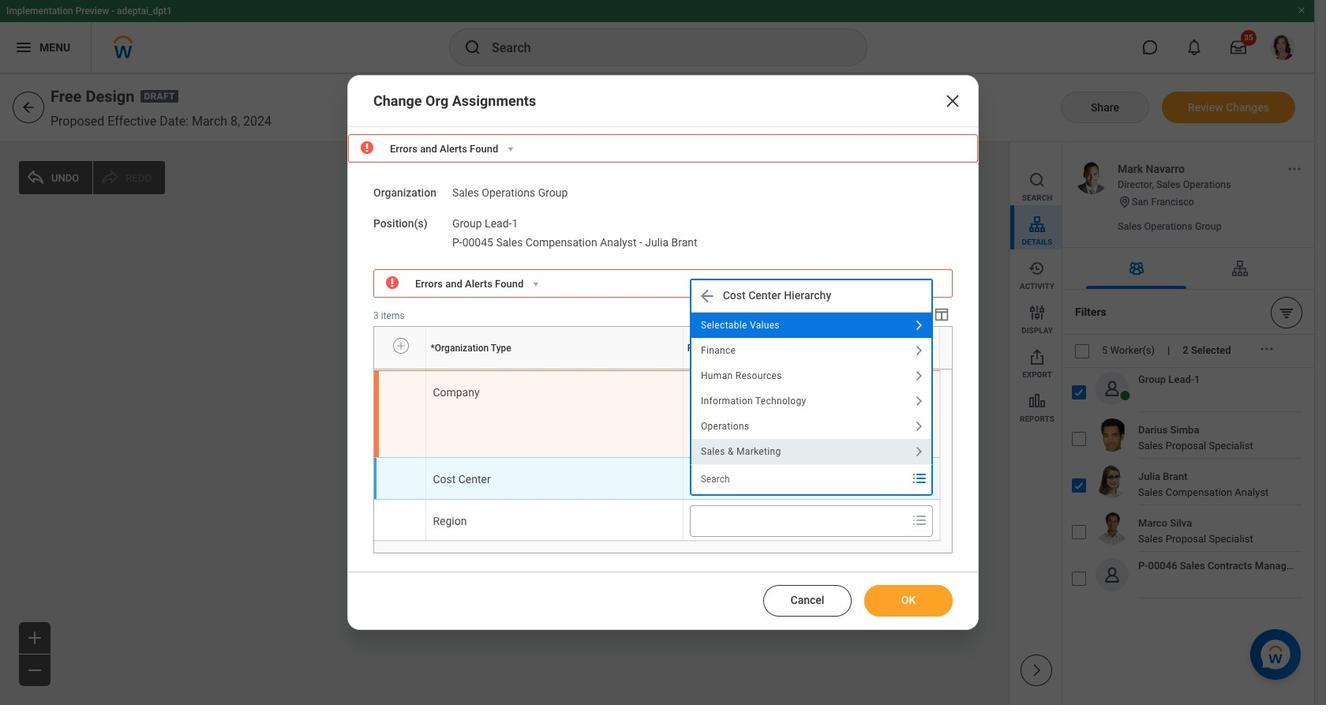 Task type: locate. For each thing, give the bounding box(es) containing it.
1 vertical spatial cost
[[433, 473, 456, 485]]

2 services from the top
[[791, 420, 831, 432]]

specialist up julia brant sales compensation analyst
[[1209, 440, 1254, 452]]

caret down image up sales operations group element on the top left
[[506, 144, 517, 155]]

1 vertical spatial proposed
[[688, 342, 728, 353]]

found for exclamation icon
[[495, 278, 524, 290]]

row element
[[374, 327, 944, 369], [374, 370, 940, 457], [374, 457, 940, 499], [374, 499, 940, 540]]

global inside global modern services gmbh (austria)
[[718, 384, 748, 395]]

center for cost center
[[459, 473, 491, 485]]

2 vertical spatial prompts image
[[911, 511, 929, 530]]

1 services from the top
[[791, 384, 831, 395]]

group lead-1 element
[[452, 214, 518, 229]]

operations down navarro
[[1184, 178, 1232, 190]]

redo
[[126, 172, 152, 184]]

1 down 2 selected
[[1195, 374, 1201, 385]]

profile logan mcneil element
[[1261, 30, 1305, 65]]

1 vertical spatial alerts
[[465, 278, 493, 290]]

services inside global modern services gmbh (austria)
[[791, 384, 831, 395]]

1 vertical spatial 5
[[1102, 345, 1108, 357]]

operations
[[1184, 178, 1232, 190], [482, 186, 536, 199], [1145, 220, 1193, 232], [701, 421, 749, 432]]

share button
[[1061, 92, 1150, 123]]

1 horizontal spatial sales operations group
[[1118, 220, 1222, 232]]

0 horizontal spatial cost
[[433, 473, 456, 485]]

analyst up contact card matrix manager image
[[600, 236, 637, 249]]

global modern services gmbh (austria) element
[[718, 383, 877, 411]]

modern down 'resources'
[[751, 384, 788, 395]]

2 vertical spatial proposed
[[684, 369, 687, 370]]

analyst up marco silva sales proposal specialist
[[1235, 486, 1269, 498]]

-
[[111, 6, 115, 17], [640, 236, 643, 249]]

information
[[701, 395, 753, 406]]

0 horizontal spatial 5
[[656, 262, 661, 273]]

services inside global modern services sp. z.o.o. (poland)
[[791, 420, 831, 432]]

group lead-1 inside items selected list
[[452, 217, 518, 229]]

0 vertical spatial compensation
[[526, 236, 598, 249]]

row element containing region
[[374, 499, 940, 540]]

technology
[[755, 395, 806, 406]]

1 global from the top
[[718, 384, 748, 395]]

4 row element from the top
[[374, 499, 940, 540]]

0 horizontal spatial analyst
[[600, 236, 637, 249]]

1 vertical spatial prompts image
[[911, 469, 929, 488]]

organization up position(s)
[[374, 186, 437, 199]]

sales up group lead-1 element
[[452, 186, 479, 199]]

5 worker(s)
[[1102, 345, 1155, 357]]

francisco up contact card matrix manager image
[[594, 239, 635, 250]]

1 horizontal spatial p-
[[1139, 560, 1149, 572]]

sales operations group up group lead-1 element
[[452, 186, 568, 199]]

0 horizontal spatial caret down image
[[506, 144, 517, 155]]

mark navarro director, sales operations
[[1118, 163, 1232, 190]]

chevron right small image
[[909, 316, 928, 335], [909, 341, 928, 360], [909, 391, 928, 410], [909, 417, 928, 436], [909, 442, 928, 461]]

lead- down 2
[[1169, 374, 1195, 385]]

1 vertical spatial proposal
[[1166, 533, 1207, 545]]

found down assignments
[[470, 143, 499, 155]]

1 horizontal spatial san francisco
[[1132, 196, 1195, 207]]

chevron right small image for values
[[909, 316, 928, 335]]

alerts down 00045
[[465, 278, 493, 290]]

sales inside p-00045 sales compensation analyst - julia brant element
[[496, 236, 523, 249]]

1 vertical spatial center
[[459, 473, 491, 485]]

1 vertical spatial services
[[791, 420, 831, 432]]

2 specialist from the top
[[1209, 533, 1254, 545]]

- up contact card matrix manager image
[[640, 236, 643, 249]]

sales operations group down mark navarro director, sales operations
[[1118, 220, 1222, 232]]

global inside global modern services sp. z.o.o. (poland)
[[718, 420, 748, 432]]

analyst for julia brant sales compensation analyst
[[1235, 486, 1269, 498]]

8,
[[231, 114, 240, 129]]

sales up marco
[[1139, 486, 1164, 498]]

specialist for marco silva sales proposal specialist
[[1209, 533, 1254, 545]]

0 horizontal spatial proposed
[[51, 114, 105, 129]]

1 vertical spatial and
[[446, 278, 463, 290]]

specialist inside marco silva sales proposal specialist
[[1209, 533, 1254, 545]]

location image up org chart icon
[[565, 239, 576, 250]]

cost up region
[[433, 473, 456, 485]]

0 vertical spatial errors and alerts found
[[390, 143, 499, 155]]

2
[[1183, 345, 1189, 357]]

cancel button
[[764, 585, 852, 617]]

1 horizontal spatial julia
[[1139, 471, 1161, 482]]

and down org
[[420, 143, 437, 155]]

menu containing search
[[1011, 142, 1062, 426]]

1 horizontal spatial compensation
[[1166, 486, 1233, 498]]

proposal inside 'darius simba sales proposal specialist'
[[1166, 440, 1207, 452]]

0 vertical spatial group lead-1
[[452, 217, 518, 229]]

implementation
[[6, 6, 73, 17]]

0 horizontal spatial p-
[[452, 236, 462, 249]]

group lead-1 down |
[[1139, 374, 1201, 385]]

chevron right small image
[[909, 366, 928, 385]]

plus image
[[25, 629, 44, 648]]

1 proposed organizations field from the top
[[691, 465, 906, 493]]

0 vertical spatial location image
[[1118, 195, 1132, 209]]

0 vertical spatial cost
[[723, 289, 746, 302]]

5 chevron right small image from the top
[[909, 442, 928, 461]]

sales inside julia brant sales compensation analyst
[[1139, 486, 1164, 498]]

chevron right small image for &
[[909, 442, 928, 461]]

operations inside the 'change org assignments' dialog
[[482, 186, 536, 199]]

3
[[374, 310, 379, 321]]

chevron right small image for technology
[[909, 391, 928, 410]]

san up 0
[[576, 239, 592, 250]]

0 vertical spatial 1
[[512, 217, 518, 229]]

type up organization type proposed organizations
[[491, 342, 511, 353]]

caret down image for exclamation image
[[506, 144, 517, 155]]

errors and alerts found for exclamation icon
[[415, 278, 524, 290]]

1 vertical spatial francisco
[[594, 239, 635, 250]]

alerts down change org assignments
[[440, 143, 467, 155]]

items selected list
[[452, 214, 723, 250]]

operations up group lead-1 element
[[482, 186, 536, 199]]

click to view/edit grid preferences image
[[933, 306, 951, 323]]

information technology
[[701, 395, 806, 406]]

adeptai_dpt1
[[117, 6, 172, 17]]

1 horizontal spatial proposed
[[684, 369, 687, 370]]

2 prompts image from the top
[[911, 469, 929, 488]]

1 horizontal spatial san
[[1132, 196, 1149, 207]]

2 proposed organizations field from the top
[[691, 507, 906, 535]]

sales inside sales operations group element
[[452, 186, 479, 199]]

march
[[192, 114, 227, 129]]

0 horizontal spatial type
[[431, 369, 433, 370]]

errors right exclamation image
[[390, 143, 418, 155]]

global up the z.o.o.
[[718, 420, 748, 432]]

errors and alerts found down org
[[390, 143, 499, 155]]

3 row element from the top
[[374, 457, 940, 499]]

organization type proposed organizations
[[427, 369, 692, 370]]

sales inside 'darius simba sales proposal specialist'
[[1139, 440, 1164, 452]]

1 vertical spatial compensation
[[1166, 486, 1233, 498]]

proposal for marco silva
[[1166, 533, 1207, 545]]

1 horizontal spatial and
[[446, 278, 463, 290]]

2 proposal from the top
[[1166, 533, 1207, 545]]

0 vertical spatial proposed organizations field
[[691, 465, 906, 493]]

items selected for proposed organizations list box
[[691, 380, 909, 451]]

proposal down silva
[[1166, 533, 1207, 545]]

proposed organizations button
[[684, 369, 693, 370]]

specialist up 'contracts'
[[1209, 533, 1254, 545]]

center inside 'row' element
[[459, 473, 491, 485]]

sales inside mark navarro director, sales operations
[[1157, 178, 1181, 190]]

organization
[[374, 186, 437, 199], [435, 342, 489, 353], [427, 369, 431, 370]]

1 row element from the top
[[374, 327, 944, 369]]

brant down 'darius simba sales proposal specialist'
[[1164, 471, 1188, 482]]

lead- inside items selected list
[[485, 217, 512, 229]]

position(s)
[[374, 217, 428, 229]]

1 horizontal spatial organizations
[[731, 342, 790, 353]]

compensation up silva
[[1166, 486, 1233, 498]]

org chart image
[[1231, 259, 1250, 278]]

lead- up 00045
[[485, 217, 512, 229]]

navarro
[[1146, 163, 1185, 175]]

darius simba sales proposal specialist
[[1139, 424, 1254, 452]]

minus image
[[25, 661, 44, 680]]

1 vertical spatial analyst
[[1235, 486, 1269, 498]]

sales operations group
[[452, 186, 568, 199], [1118, 220, 1222, 232]]

caret up image
[[647, 263, 656, 272]]

1 horizontal spatial center
[[749, 289, 782, 302]]

center up region
[[459, 473, 491, 485]]

tab list
[[1063, 248, 1316, 290]]

errors right exclamation icon
[[415, 278, 443, 290]]

- right preview
[[111, 6, 115, 17]]

sales right 00045
[[496, 236, 523, 249]]

proposal down simba at the bottom right
[[1166, 440, 1207, 452]]

0 vertical spatial and
[[420, 143, 437, 155]]

user image
[[1102, 565, 1123, 585]]

errors for exclamation image
[[390, 143, 418, 155]]

organizations
[[731, 342, 790, 353], [687, 369, 692, 370]]

1 horizontal spatial 5
[[1102, 345, 1108, 357]]

alerts for exclamation icon
[[465, 278, 493, 290]]

0 vertical spatial services
[[791, 384, 831, 395]]

services
[[791, 384, 831, 395], [791, 420, 831, 432]]

prompts image for cost center
[[911, 469, 929, 488]]

errors
[[390, 143, 418, 155], [415, 278, 443, 290]]

0 horizontal spatial center
[[459, 473, 491, 485]]

sales down marco
[[1139, 533, 1164, 545]]

compensation up org chart icon
[[526, 236, 598, 249]]

resources
[[736, 370, 782, 381]]

organization up company on the left of page
[[435, 342, 489, 353]]

san francisco
[[1132, 196, 1195, 207], [576, 239, 635, 250]]

1 specialist from the top
[[1209, 440, 1254, 452]]

0 vertical spatial modern
[[751, 384, 788, 395]]

toolbar
[[902, 306, 953, 326]]

0 vertical spatial global
[[718, 384, 748, 395]]

0 vertical spatial organization
[[374, 186, 437, 199]]

0 vertical spatial francisco
[[1152, 196, 1195, 207]]

p-00045 sales compensation analyst - julia brant
[[452, 236, 698, 249]]

4 chevron right small image from the top
[[909, 417, 928, 436]]

sales
[[1157, 178, 1181, 190], [452, 186, 479, 199], [1118, 220, 1142, 232], [496, 236, 523, 249], [1139, 440, 1164, 452], [701, 446, 725, 457], [1139, 486, 1164, 498], [1139, 533, 1164, 545], [1180, 560, 1206, 572]]

compensation inside items selected list
[[526, 236, 598, 249]]

p- inside items selected list
[[452, 236, 462, 249]]

prompts image for company
[[911, 382, 929, 401]]

5 right contact card matrix manager image
[[656, 262, 661, 273]]

group up 00045
[[452, 217, 482, 229]]

0 horizontal spatial compensation
[[526, 236, 598, 249]]

2 global from the top
[[718, 420, 748, 432]]

brant inside julia brant sales compensation analyst
[[1164, 471, 1188, 482]]

operations down mark navarro director, sales operations
[[1145, 220, 1193, 232]]

exclamation image
[[386, 277, 398, 289]]

1 vertical spatial errors
[[415, 278, 443, 290]]

1 horizontal spatial cost
[[723, 289, 746, 302]]

share
[[1091, 101, 1120, 113]]

proposed organizations field for region
[[691, 507, 906, 535]]

caret down image for exclamation icon
[[531, 279, 542, 290]]

0 horizontal spatial julia
[[645, 236, 669, 249]]

1 vertical spatial -
[[640, 236, 643, 249]]

related actions image
[[1259, 342, 1275, 357]]

preview
[[76, 6, 109, 17]]

date:
[[160, 114, 189, 129]]

(poland)
[[747, 434, 788, 446]]

- inside implementation preview -   adeptai_dpt1 banner
[[111, 6, 115, 17]]

3 chevron right small image from the top
[[909, 391, 928, 410]]

0 vertical spatial lead-
[[485, 217, 512, 229]]

2 horizontal spatial proposed
[[688, 342, 728, 353]]

0 vertical spatial san
[[1132, 196, 1149, 207]]

p- right user icon
[[1139, 560, 1149, 572]]

1 proposal from the top
[[1166, 440, 1207, 452]]

and for exclamation image
[[420, 143, 437, 155]]

julia up caret up image
[[645, 236, 669, 249]]

julia
[[645, 236, 669, 249], [1139, 471, 1161, 482]]

p-00046 sales contracts manager (unfille
[[1139, 560, 1327, 572]]

search
[[1022, 193, 1053, 202]]

menu
[[1011, 142, 1062, 426]]

Proposed Organizations field
[[691, 465, 906, 493], [691, 507, 906, 535]]

1 vertical spatial modern
[[751, 420, 788, 432]]

exclamation image
[[361, 142, 373, 154]]

proposed organizations field for cost center
[[691, 465, 906, 493]]

implementation preview -   adeptai_dpt1 banner
[[0, 0, 1315, 73]]

0 horizontal spatial lead-
[[485, 217, 512, 229]]

arrow left image
[[698, 286, 717, 305]]

region
[[433, 515, 467, 527]]

sales down darius
[[1139, 440, 1164, 452]]

global modern services sp. z.o.o. (poland) element
[[718, 419, 877, 447]]

details
[[1022, 238, 1053, 246]]

1 vertical spatial group lead-1
[[1139, 374, 1201, 385]]

analyst inside p-00045 sales compensation analyst - julia brant element
[[600, 236, 637, 249]]

0 vertical spatial proposal
[[1166, 440, 1207, 452]]

san francisco down mark navarro director, sales operations
[[1132, 196, 1195, 207]]

0 horizontal spatial location image
[[565, 239, 576, 250]]

0 horizontal spatial san francisco
[[576, 239, 635, 250]]

1 horizontal spatial francisco
[[1152, 196, 1195, 207]]

specialist inside 'darius simba sales proposal specialist'
[[1209, 440, 1254, 452]]

0 horizontal spatial brant
[[672, 236, 698, 249]]

1 vertical spatial global
[[718, 420, 748, 432]]

notifications large image
[[1187, 39, 1203, 55]]

sales inside marco silva sales proposal specialist
[[1139, 533, 1164, 545]]

selectable
[[701, 320, 747, 331]]

row element containing company
[[374, 370, 940, 457]]

type down *
[[431, 369, 433, 370]]

errors and alerts found
[[390, 143, 499, 155], [415, 278, 524, 290]]

0 horizontal spatial san
[[576, 239, 592, 250]]

organization for organization type proposed organizations
[[427, 369, 431, 370]]

1 down sales operations group element on the top left
[[512, 217, 518, 229]]

operations inside mark navarro director, sales operations
[[1184, 178, 1232, 190]]

san francisco up 0
[[576, 239, 635, 250]]

caret down image
[[506, 144, 517, 155], [531, 279, 542, 290]]

1 vertical spatial lead-
[[1169, 374, 1195, 385]]

proposal
[[1166, 440, 1207, 452], [1166, 533, 1207, 545]]

0 vertical spatial julia
[[645, 236, 669, 249]]

proposed for proposed organizations
[[688, 342, 728, 353]]

0 vertical spatial san francisco
[[1132, 196, 1195, 207]]

and for exclamation icon
[[446, 278, 463, 290]]

errors and alerts found down 00045
[[415, 278, 524, 290]]

1 vertical spatial sales operations group
[[1118, 220, 1222, 232]]

search image
[[464, 38, 483, 57]]

global for z.o.o.
[[718, 420, 748, 432]]

brant up arrow left image
[[672, 236, 698, 249]]

0 vertical spatial organizations
[[731, 342, 790, 353]]

3 items
[[374, 310, 405, 321]]

1 horizontal spatial analyst
[[1235, 486, 1269, 498]]

and down 00045
[[446, 278, 463, 290]]

review
[[1188, 101, 1224, 113]]

1 vertical spatial caret down image
[[531, 279, 542, 290]]

brant inside items selected list
[[672, 236, 698, 249]]

cost
[[723, 289, 746, 302], [433, 473, 456, 485]]

brant
[[672, 236, 698, 249], [1164, 471, 1188, 482]]

prompts image
[[911, 382, 929, 401], [911, 469, 929, 488], [911, 511, 929, 530]]

compensation inside julia brant sales compensation analyst
[[1166, 486, 1233, 498]]

2 selected
[[1183, 345, 1232, 357]]

francisco
[[1152, 196, 1195, 207], [594, 239, 635, 250]]

location image
[[1118, 195, 1132, 209], [565, 239, 576, 250]]

found down group lead-1 element
[[495, 278, 524, 290]]

san francisco for the rightmost location image
[[1132, 196, 1195, 207]]

human resources
[[701, 370, 782, 381]]

&
[[728, 446, 734, 457]]

global modern services gmbh (austria)
[[718, 384, 864, 410]]

proposal for darius simba
[[1166, 440, 1207, 452]]

0 vertical spatial specialist
[[1209, 440, 1254, 452]]

alerts for exclamation image
[[440, 143, 467, 155]]

organization for organization
[[374, 186, 437, 199]]

0 horizontal spatial organizations
[[687, 369, 692, 370]]

san
[[1132, 196, 1149, 207], [576, 239, 592, 250]]

close environment banner image
[[1297, 6, 1307, 15]]

activity
[[1020, 282, 1055, 291]]

gmbh
[[834, 384, 864, 395]]

group down worker(s) on the right of page
[[1139, 374, 1167, 385]]

1
[[512, 217, 518, 229], [1195, 374, 1201, 385]]

0 vertical spatial p-
[[452, 236, 462, 249]]

1 prompts image from the top
[[911, 382, 929, 401]]

0 horizontal spatial sales operations group
[[452, 186, 568, 199]]

human
[[701, 370, 733, 381]]

0 vertical spatial prompts image
[[911, 382, 929, 401]]

san down director,
[[1132, 196, 1149, 207]]

manager
[[1255, 560, 1296, 572]]

2 vertical spatial organization
[[427, 369, 431, 370]]

1 vertical spatial location image
[[565, 239, 576, 250]]

organization down *
[[427, 369, 431, 370]]

cost right arrow left image
[[723, 289, 746, 302]]

sales down navarro
[[1157, 178, 1181, 190]]

0 vertical spatial found
[[470, 143, 499, 155]]

2 row element from the top
[[374, 370, 940, 457]]

0 vertical spatial caret down image
[[506, 144, 517, 155]]

1 vertical spatial brant
[[1164, 471, 1188, 482]]

3 prompts image from the top
[[911, 511, 929, 530]]

p- down group lead-1 element
[[452, 236, 462, 249]]

proposed
[[51, 114, 105, 129], [688, 342, 728, 353], [684, 369, 687, 370]]

0 horizontal spatial francisco
[[594, 239, 635, 250]]

5 left worker(s) on the right of page
[[1102, 345, 1108, 357]]

modern inside global modern services sp. z.o.o. (poland)
[[751, 420, 788, 432]]

1 horizontal spatial 1
[[1195, 374, 1201, 385]]

1 vertical spatial julia
[[1139, 471, 1161, 482]]

1 horizontal spatial type
[[491, 342, 511, 353]]

1 horizontal spatial lead-
[[1169, 374, 1195, 385]]

1 vertical spatial san francisco
[[576, 239, 635, 250]]

center up values
[[749, 289, 782, 302]]

group lead-1 up 00045
[[452, 217, 518, 229]]

analyst inside julia brant sales compensation analyst
[[1235, 486, 1269, 498]]

director,
[[1118, 178, 1154, 190]]

caret down image down the p-00045 sales compensation analyst - julia brant
[[531, 279, 542, 290]]

1 vertical spatial errors and alerts found
[[415, 278, 524, 290]]

location image down director,
[[1118, 195, 1132, 209]]

francisco down mark navarro director, sales operations
[[1152, 196, 1195, 207]]

0 vertical spatial errors
[[390, 143, 418, 155]]

modern up (poland)
[[751, 420, 788, 432]]

julia up marco
[[1139, 471, 1161, 482]]

1 chevron right small image from the top
[[909, 316, 928, 335]]

undo button
[[19, 161, 93, 194]]

julia brant sales compensation analyst
[[1139, 471, 1269, 498]]

global up the (austria)
[[718, 384, 748, 395]]

1 vertical spatial p-
[[1139, 560, 1149, 572]]

global modern services sp. z.o.o. (poland)
[[718, 420, 849, 446]]

modern inside global modern services gmbh (austria)
[[751, 384, 788, 395]]

specialist
[[1209, 440, 1254, 452], [1209, 533, 1254, 545]]

1 horizontal spatial -
[[640, 236, 643, 249]]

modern
[[751, 384, 788, 395], [751, 420, 788, 432]]

0 vertical spatial brant
[[672, 236, 698, 249]]

1 modern from the top
[[751, 384, 788, 395]]

1 vertical spatial proposed organizations field
[[691, 507, 906, 535]]

undo r image
[[100, 168, 119, 187]]

row element containing *
[[374, 327, 944, 369]]

0 horizontal spatial -
[[111, 6, 115, 17]]

proposal inside marco silva sales proposal specialist
[[1166, 533, 1207, 545]]

5
[[656, 262, 661, 273], [1102, 345, 1108, 357]]

0 vertical spatial sales operations group
[[452, 186, 568, 199]]

select to filter grid data image
[[914, 306, 931, 323]]

00045
[[462, 236, 494, 249]]

2 modern from the top
[[751, 420, 788, 432]]

cost inside the 'change org assignments' dialog
[[433, 473, 456, 485]]

p-
[[452, 236, 462, 249], [1139, 560, 1149, 572]]

0 vertical spatial alerts
[[440, 143, 467, 155]]

arrow left image
[[21, 100, 36, 115]]

cost for cost center
[[433, 473, 456, 485]]

hierarchy
[[784, 289, 832, 302]]



Task type: vqa. For each thing, say whether or not it's contained in the screenshot.
your
no



Task type: describe. For each thing, give the bounding box(es) containing it.
2024
[[243, 114, 272, 129]]

related actions image
[[1287, 161, 1303, 177]]

found for exclamation image
[[470, 143, 499, 155]]

1 horizontal spatial group lead-1
[[1139, 374, 1201, 385]]

0 vertical spatial type
[[491, 342, 511, 353]]

francisco for the left location image
[[594, 239, 635, 250]]

display
[[1022, 326, 1053, 335]]

sales down director,
[[1118, 220, 1142, 232]]

review changes button
[[1162, 92, 1296, 123]]

changes
[[1226, 101, 1270, 113]]

draft
[[144, 91, 175, 102]]

contracts
[[1208, 560, 1253, 572]]

change org assignments dialog
[[347, 75, 979, 630]]

p-00045 sales compensation analyst - julia brant element
[[452, 233, 698, 249]]

center for cost center hierarchy
[[749, 289, 782, 302]]

review changes
[[1188, 101, 1270, 113]]

x small image
[[699, 421, 714, 436]]

worker(s)
[[1111, 345, 1155, 357]]

*
[[431, 342, 435, 353]]

design
[[86, 87, 135, 106]]

free design
[[51, 87, 135, 106]]

sales left &
[[701, 446, 725, 457]]

errors for exclamation icon
[[415, 278, 443, 290]]

row element containing cost center
[[374, 457, 940, 499]]

compensation for 00045
[[526, 236, 598, 249]]

p- for 00046
[[1139, 560, 1149, 572]]

|
[[1168, 345, 1171, 357]]

company
[[433, 386, 480, 399]]

silva
[[1171, 517, 1193, 529]]

00046
[[1149, 560, 1178, 572]]

modern for z.o.o.
[[751, 420, 788, 432]]

errors and alerts found for exclamation image
[[390, 143, 499, 155]]

cost for cost center hierarchy
[[723, 289, 746, 302]]

francisco for the rightmost location image
[[1152, 196, 1195, 207]]

ok
[[902, 594, 916, 607]]

organization type button
[[427, 369, 434, 370]]

filters
[[1076, 306, 1107, 318]]

inbox large image
[[1231, 39, 1247, 55]]

filter image
[[1279, 304, 1295, 320]]

san francisco for the left location image
[[576, 239, 635, 250]]

(austria)
[[718, 398, 759, 410]]

san for the left location image
[[576, 239, 592, 250]]

cost center
[[433, 473, 491, 485]]

global for (austria)
[[718, 384, 748, 395]]

effective
[[108, 114, 157, 129]]

contact card matrix manager image
[[1127, 259, 1146, 278]]

proposed effective date: march 8, 2024
[[51, 114, 272, 129]]

selected
[[1192, 345, 1232, 357]]

z.o.o.
[[718, 434, 744, 446]]

p- for 00045
[[452, 236, 462, 249]]

group up items selected list
[[538, 186, 568, 199]]

contact card matrix manager image
[[635, 262, 646, 273]]

toolbar inside the 'change org assignments' dialog
[[902, 306, 953, 326]]

compensation for brant
[[1166, 486, 1233, 498]]

export
[[1023, 370, 1053, 379]]

sales operations group element
[[452, 183, 568, 199]]

org
[[426, 92, 449, 109]]

change
[[374, 92, 422, 109]]

selectable values
[[701, 320, 780, 331]]

5 for 5 worker(s)
[[1102, 345, 1108, 357]]

global modern services sp. z.o.o. (poland), press delete to clear value. option
[[695, 419, 904, 447]]

org chart image
[[565, 262, 576, 273]]

- inside p-00045 sales compensation analyst - julia brant element
[[640, 236, 643, 249]]

reports
[[1020, 415, 1055, 423]]

change org assignments
[[374, 92, 536, 109]]

services for sp.
[[791, 420, 831, 432]]

undo l image
[[26, 168, 45, 187]]

ok button
[[865, 585, 953, 617]]

services for gmbh
[[791, 384, 831, 395]]

sales operations group inside the 'change org assignments' dialog
[[452, 186, 568, 199]]

items
[[381, 310, 405, 321]]

undo
[[51, 172, 79, 184]]

x image
[[944, 91, 963, 110]]

operations up the z.o.o.
[[701, 421, 749, 432]]

5 for 5
[[656, 262, 661, 273]]

julia inside julia brant sales compensation analyst
[[1139, 471, 1161, 482]]

1 vertical spatial organizations
[[687, 369, 692, 370]]

darius
[[1139, 424, 1168, 436]]

redo button
[[93, 161, 165, 194]]

sales & marketing
[[701, 446, 781, 457]]

group down mark navarro director, sales operations
[[1196, 220, 1222, 232]]

specialist for darius simba sales proposal specialist
[[1209, 440, 1254, 452]]

free
[[51, 87, 82, 106]]

assignments
[[452, 92, 536, 109]]

sales right the 00046
[[1180, 560, 1206, 572]]

1 inside items selected list
[[512, 217, 518, 229]]

marco
[[1139, 517, 1168, 529]]

proposed organizations
[[688, 342, 790, 353]]

modern for (austria)
[[751, 384, 788, 395]]

implementation preview -   adeptai_dpt1
[[6, 6, 172, 17]]

marco silva sales proposal specialist
[[1139, 517, 1254, 545]]

global modern services gmbh (austria), press delete to clear value. option
[[695, 383, 904, 411]]

plus image
[[395, 338, 406, 353]]

1 vertical spatial organization
[[435, 342, 489, 353]]

1 horizontal spatial location image
[[1118, 195, 1132, 209]]

x small image
[[699, 384, 714, 400]]

(unfille
[[1299, 560, 1327, 572]]

* organization type
[[431, 342, 511, 353]]

mark
[[1118, 163, 1144, 175]]

san for the rightmost location image
[[1132, 196, 1149, 207]]

1 vertical spatial 1
[[1195, 374, 1201, 385]]

sp.
[[834, 420, 849, 432]]

chevron right image
[[1029, 663, 1044, 678]]

finance
[[701, 345, 736, 356]]

values
[[750, 320, 780, 331]]

julia inside items selected list
[[645, 236, 669, 249]]

simba
[[1171, 424, 1200, 436]]

proposed for proposed effective date: march 8, 2024
[[51, 114, 105, 129]]

user image
[[1102, 378, 1123, 399]]

2 chevron right small image from the top
[[909, 341, 928, 360]]

0
[[578, 262, 583, 273]]

analyst for p-00045 sales compensation analyst - julia brant
[[600, 236, 637, 249]]

cancel
[[791, 594, 825, 607]]

group inside items selected list
[[452, 217, 482, 229]]

marketing
[[737, 446, 781, 457]]

cost center hierarchy
[[723, 289, 832, 302]]



